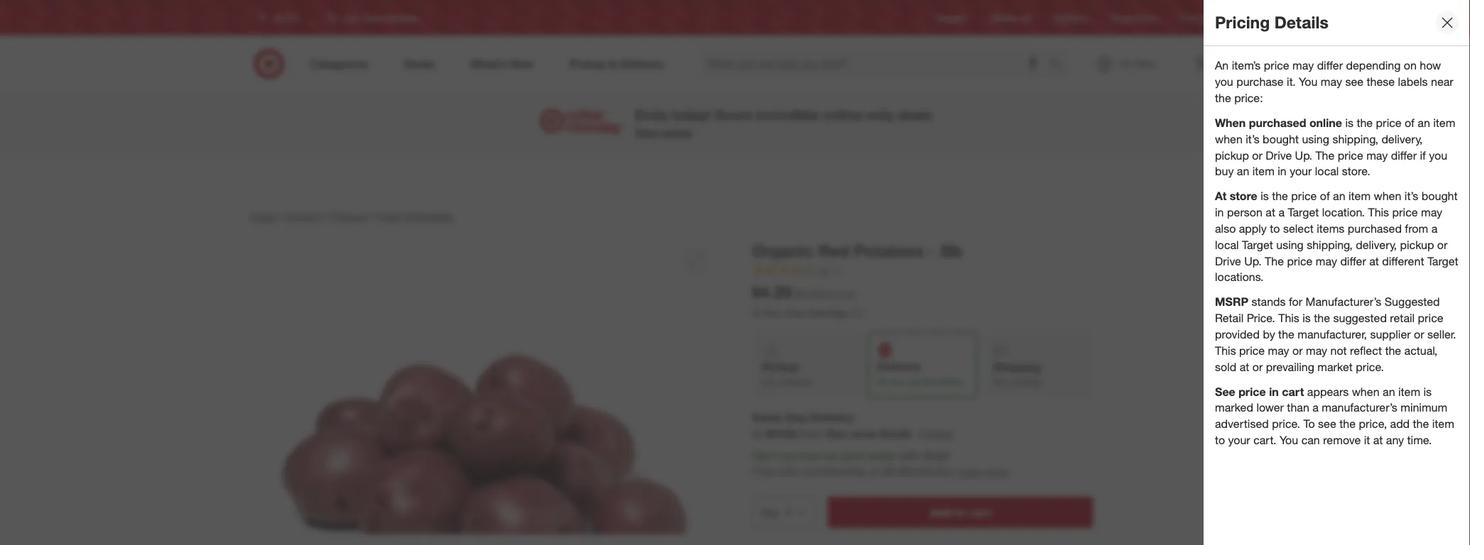 Task type: vqa. For each thing, say whether or not it's contained in the screenshot.


Task type: describe. For each thing, give the bounding box(es) containing it.
cyber monday target deals image
[[538, 105, 624, 139]]

registry link
[[937, 12, 968, 24]]

at inside appears when an item is marked lower than a manufacturer's minimum advertised price. to see the price, add the item to your cart. you can remove it at any time.
[[1374, 434, 1384, 448]]

advertised
[[1216, 418, 1270, 432]]

how
[[1421, 59, 1442, 73]]

the inside is the price of an item when it's bought using shipping, delivery, pickup or drive up. the price may differ if you buy an item in your local store.
[[1316, 148, 1335, 162]]

your inside is the price of an item when it's bought using shipping, delivery, pickup or drive up. the price may differ if you buy an item in your local store.
[[1290, 165, 1313, 179]]

to 95123
[[753, 427, 797, 441]]

as
[[877, 376, 887, 387]]

add
[[930, 506, 952, 520]]

price:
[[1235, 91, 1264, 105]]

0 horizontal spatial as
[[783, 449, 795, 463]]

online-
[[823, 107, 868, 123]]

0 horizontal spatial from
[[801, 427, 824, 441]]

not for pickup
[[762, 377, 776, 388]]

target circle
[[1111, 12, 1159, 23]]

is inside is the price of an item when it's bought in person at a target location. this price may also apply to select items purchased from a local target using shipping, delivery, pickup or drive up. the price may differ at different target locations.
[[1261, 189, 1270, 203]]

1 vertical spatial this
[[1279, 312, 1300, 326]]

3 / from the left
[[371, 210, 374, 223]]

produce link
[[331, 210, 368, 223]]

store.
[[1343, 165, 1371, 179]]

2 horizontal spatial a
[[1432, 222, 1438, 236]]

when for an
[[1216, 132, 1243, 146]]

retail
[[1391, 312, 1416, 326]]

grocery link
[[285, 210, 322, 223]]

price up lower
[[1239, 385, 1267, 399]]

today inside 'get it as soon as 2pm today with shipt free with membership or $9.99/delivery learn more'
[[868, 449, 896, 463]]

bought for in
[[1263, 132, 1300, 146]]

ends today! score incredible online-only deals start saving
[[636, 107, 933, 139]]

apply
[[1240, 222, 1268, 236]]

today inside delivery as soon as 2pm today
[[942, 376, 963, 387]]

same
[[753, 411, 783, 425]]

add to cart
[[930, 506, 991, 520]]

ad
[[1021, 12, 1031, 23]]

free
[[753, 465, 775, 479]]

item up minimum
[[1399, 385, 1421, 399]]

you inside an item's price may differ depending on how you purchase it. you may see these labels near the price:
[[1300, 75, 1318, 89]]

target down apply
[[1243, 238, 1274, 252]]

differ inside is the price of an item when it's bought using shipping, delivery, pickup or drive up. the price may differ if you buy an item in your local store.
[[1392, 148, 1418, 162]]

see inside appears when an item is marked lower than a manufacturer's minimum advertised price. to see the price, add the item to your cart. you can remove it at any time.
[[1319, 418, 1337, 432]]

using inside is the price of an item when it's bought using shipping, delivery, pickup or drive up. the price may differ if you buy an item in your local store.
[[1303, 132, 1330, 146]]

weekly ad link
[[991, 12, 1031, 24]]

get it as soon as 2pm today with shipt free with membership or $9.99/delivery learn more
[[753, 449, 1009, 479]]

an up if
[[1419, 116, 1431, 130]]

local inside is the price of an item when it's bought in person at a target location. this price may also apply to select items purchased from a local target using shipping, delivery, pickup or drive up. the price may differ at different target locations.
[[1216, 238, 1240, 252]]

south
[[880, 427, 912, 441]]

when
[[1216, 116, 1246, 130]]

it.
[[1288, 75, 1297, 89]]

the inside is the price of an item when it's bought using shipping, delivery, pickup or drive up. the price may differ if you buy an item in your local store.
[[1357, 116, 1374, 130]]

score
[[715, 107, 753, 123]]

1 horizontal spatial as
[[827, 449, 839, 463]]

when inside appears when an item is marked lower than a manufacturer's minimum advertised price. to see the price, add the item to your cart. you can remove it at any time.
[[1353, 385, 1380, 399]]

from san jose south
[[801, 427, 912, 441]]

the down supplier
[[1386, 344, 1402, 358]]

drive inside is the price of an item when it's bought using shipping, delivery, pickup or drive up. the price may differ if you buy an item in your local store.
[[1266, 148, 1293, 162]]

price down provided
[[1240, 344, 1266, 358]]

oakridge
[[808, 307, 848, 319]]

shipt
[[924, 449, 950, 463]]

weekly ad
[[991, 12, 1031, 23]]

stands for manufacturer's suggested retail price. this is the suggested retail price provided by the manufacturer, supplier or seller. this price may or may not reflect the actual, sold at or prevailing market price.
[[1216, 295, 1457, 374]]

shipping
[[994, 361, 1041, 375]]

can
[[1302, 434, 1321, 448]]

is inside appears when an item is marked lower than a manufacturer's minimum advertised price. to see the price, add the item to your cart. you can remove it at any time.
[[1424, 385, 1433, 399]]

minimum
[[1401, 401, 1448, 415]]

any
[[1387, 434, 1405, 448]]

today!
[[672, 107, 711, 123]]

0 vertical spatial with
[[899, 449, 920, 463]]

price down 'select'
[[1288, 254, 1313, 268]]

learn
[[958, 466, 983, 479]]

it inside appears when an item is marked lower than a manufacturer's minimum advertised price. to see the price, add the item to your cart. you can remove it at any time.
[[1365, 434, 1371, 448]]

market
[[1318, 360, 1353, 374]]

pricing details
[[1216, 13, 1329, 32]]

it inside 'get it as soon as 2pm today with shipt free with membership or $9.99/delivery learn more'
[[774, 449, 780, 463]]

by
[[1264, 328, 1276, 342]]

cart inside the pricing details dialog
[[1283, 385, 1305, 399]]

registry
[[937, 12, 968, 23]]

you inside is the price of an item when it's bought using shipping, delivery, pickup or drive up. the price may differ if you buy an item in your local store.
[[1430, 148, 1448, 162]]

available for shipping
[[1010, 377, 1043, 388]]

target circle link
[[1111, 12, 1159, 24]]

item down minimum
[[1433, 418, 1455, 432]]

the inside is the price of an item when it's bought in person at a target location. this price may also apply to select items purchased from a local target using shipping, delivery, pickup or drive up. the price may differ at different target locations.
[[1273, 189, 1289, 203]]

it's for item
[[1246, 132, 1260, 146]]

suggested
[[1334, 312, 1388, 326]]

stands
[[1252, 295, 1287, 309]]

search button
[[1043, 48, 1077, 82]]

location.
[[1323, 206, 1366, 220]]

at up apply
[[1266, 206, 1276, 220]]

at san jose oakridge
[[753, 307, 848, 319]]

of for select
[[1321, 189, 1331, 203]]

up. inside is the price of an item when it's bought in person at a target location. this price may also apply to select items purchased from a local target using shipping, delivery, pickup or drive up. the price may differ at different target locations.
[[1245, 254, 1262, 268]]

pickup
[[762, 361, 799, 375]]

an inside appears when an item is marked lower than a manufacturer's minimum advertised price. to see the price, add the item to your cart. you can remove it at any time.
[[1384, 385, 1396, 399]]

provided
[[1216, 328, 1261, 342]]

1 / from the left
[[279, 210, 283, 223]]

$4.29
[[753, 283, 792, 303]]

available for pickup
[[779, 377, 812, 388]]

if
[[1421, 148, 1427, 162]]

$0.09
[[798, 289, 822, 301]]

the up 'time.'
[[1414, 418, 1430, 432]]

redcard link
[[1054, 12, 1088, 24]]

supplier
[[1371, 328, 1412, 342]]

from inside is the price of an item when it's bought in person at a target location. this price may also apply to select items purchased from a local target using shipping, delivery, pickup or drive up. the price may differ at different target locations.
[[1406, 222, 1429, 236]]

may right it.
[[1322, 75, 1343, 89]]

start
[[636, 126, 659, 139]]

learn more button
[[958, 464, 1010, 481]]

saving
[[662, 126, 693, 139]]

95123
[[766, 427, 797, 441]]

cart inside button
[[969, 506, 991, 520]]

item inside is the price of an item when it's bought in person at a target location. this price may also apply to select items purchased from a local target using shipping, delivery, pickup or drive up. the price may differ at different target locations.
[[1349, 189, 1371, 203]]

at down $4.29
[[753, 307, 761, 319]]

target / grocery / produce / fresh vegetables
[[249, 210, 454, 223]]

weekly
[[991, 12, 1018, 23]]

this inside is the price of an item when it's bought in person at a target location. this price may also apply to select items purchased from a local target using shipping, delivery, pickup or drive up. the price may differ at different target locations.
[[1369, 206, 1390, 220]]

0 vertical spatial a
[[1279, 206, 1285, 220]]

marked
[[1216, 401, 1254, 415]]

may down by
[[1269, 344, 1290, 358]]

an right "buy" at the top of the page
[[1238, 165, 1250, 179]]

msrp
[[1216, 295, 1249, 309]]

is the price of an item when it's bought using shipping, delivery, pickup or drive up. the price may differ if you buy an item in your local store.
[[1216, 116, 1456, 179]]

find stores
[[1181, 12, 1225, 23]]

target link
[[249, 210, 276, 223]]

is inside stands for manufacturer's suggested retail price. this is the suggested retail price provided by the manufacturer, supplier or seller. this price may or may not reflect the actual, sold at or prevailing market price.
[[1303, 312, 1312, 326]]

may inside is the price of an item when it's bought using shipping, delivery, pickup or drive up. the price may differ if you buy an item in your local store.
[[1367, 148, 1389, 162]]

target right different
[[1428, 254, 1459, 268]]

2 / from the left
[[324, 210, 328, 223]]

-
[[929, 241, 935, 261]]

to down same
[[753, 427, 763, 441]]

organic red potatoes - 3lb, 1 of 6 image
[[249, 238, 718, 546]]

appears when an item is marked lower than a manufacturer's minimum advertised price. to see the price, add the item to your cart. you can remove it at any time.
[[1216, 385, 1455, 448]]

in inside is the price of an item when it's bought using shipping, delivery, pickup or drive up. the price may differ if you buy an item in your local store.
[[1278, 165, 1287, 179]]

or up prevailing
[[1293, 344, 1304, 358]]

differ inside an item's price may differ depending on how you purchase it. you may see these labels near the price:
[[1318, 59, 1344, 73]]

57
[[819, 265, 830, 277]]

seller.
[[1428, 328, 1457, 342]]

reflect
[[1351, 344, 1383, 358]]

2 vertical spatial in
[[1270, 385, 1280, 399]]

produce
[[331, 210, 368, 223]]

pickup inside is the price of an item when it's bought in person at a target location. this price may also apply to select items purchased from a local target using shipping, delivery, pickup or drive up. the price may differ at different target locations.
[[1401, 238, 1435, 252]]

pickup inside is the price of an item when it's bought using shipping, delivery, pickup or drive up. the price may differ if you buy an item in your local store.
[[1216, 148, 1250, 162]]

price up seller.
[[1419, 312, 1444, 326]]

may left "not"
[[1307, 344, 1328, 358]]

0 horizontal spatial delivery
[[810, 411, 854, 425]]

purchase
[[1237, 75, 1284, 89]]

add
[[1391, 418, 1411, 432]]

the up manufacturer,
[[1315, 312, 1331, 326]]

select
[[1284, 222, 1314, 236]]



Task type: locate. For each thing, give the bounding box(es) containing it.
this right location. at the top right of the page
[[1369, 206, 1390, 220]]

1 horizontal spatial jose
[[851, 427, 877, 441]]

it's
[[1246, 132, 1260, 146], [1405, 189, 1419, 203]]

organic
[[753, 241, 814, 261]]

shipping, down items
[[1308, 238, 1353, 252]]

2pm
[[922, 376, 939, 387], [842, 449, 864, 463]]

this up sold at right
[[1216, 344, 1237, 358]]

to down advertised
[[1216, 434, 1226, 448]]

different
[[1383, 254, 1425, 268]]

the
[[1316, 148, 1335, 162], [1266, 254, 1285, 268]]

1 horizontal spatial drive
[[1266, 148, 1293, 162]]

1 vertical spatial it's
[[1405, 189, 1419, 203]]

0 horizontal spatial purchased
[[1250, 116, 1307, 130]]

1 available from the left
[[779, 377, 812, 388]]

more
[[986, 466, 1009, 479]]

delivery, up if
[[1382, 132, 1423, 146]]

see inside an item's price may differ depending on how you purchase it. you may see these labels near the price:
[[1346, 75, 1364, 89]]

or up "actual,"
[[1415, 328, 1425, 342]]

san
[[764, 307, 781, 319], [827, 427, 848, 441]]

when inside is the price of an item when it's bought using shipping, delivery, pickup or drive up. the price may differ if you buy an item in your local store.
[[1216, 132, 1243, 146]]

up.
[[1296, 148, 1313, 162], [1245, 254, 1262, 268]]

it right get
[[774, 449, 780, 463]]

price up different
[[1393, 206, 1419, 220]]

appears
[[1308, 385, 1350, 399]]

drive down when purchased online
[[1266, 148, 1293, 162]]

the right online
[[1357, 116, 1374, 130]]

not inside shipping not available
[[994, 377, 1007, 388]]

price up it.
[[1265, 59, 1290, 73]]

0 vertical spatial soon
[[890, 376, 908, 387]]

1 vertical spatial you
[[1280, 434, 1299, 448]]

or up suggested
[[1438, 238, 1448, 252]]

see right to
[[1319, 418, 1337, 432]]

1 vertical spatial local
[[1216, 238, 1240, 252]]

also
[[1216, 222, 1237, 236]]

or right the membership
[[870, 465, 880, 479]]

57 link
[[753, 264, 845, 281]]

may down items
[[1317, 254, 1338, 268]]

0 horizontal spatial the
[[1266, 254, 1285, 268]]

an up manufacturer's
[[1384, 385, 1396, 399]]

0 vertical spatial 2pm
[[922, 376, 939, 387]]

san for at
[[764, 307, 781, 319]]

0 horizontal spatial with
[[778, 465, 799, 479]]

an
[[1216, 59, 1229, 73]]

the down apply
[[1266, 254, 1285, 268]]

a
[[1279, 206, 1285, 220], [1432, 222, 1438, 236], [1313, 401, 1319, 415]]

/ounce
[[822, 289, 853, 301]]

in down at at the top
[[1216, 206, 1225, 220]]

manufacturer's
[[1306, 295, 1382, 309]]

available down shipping
[[1010, 377, 1043, 388]]

price. down reflect at the right
[[1357, 360, 1385, 374]]

is inside is the price of an item when it's bought using shipping, delivery, pickup or drive up. the price may differ if you buy an item in your local store.
[[1346, 116, 1354, 130]]

1 horizontal spatial 2pm
[[922, 376, 939, 387]]

1 horizontal spatial purchased
[[1349, 222, 1403, 236]]

0 vertical spatial see
[[1346, 75, 1364, 89]]

1 vertical spatial using
[[1277, 238, 1304, 252]]

1 vertical spatial it
[[774, 449, 780, 463]]

pricing details dialog
[[1204, 0, 1471, 546]]

purchased inside is the price of an item when it's bought in person at a target location. this price may also apply to select items purchased from a local target using shipping, delivery, pickup or drive up. the price may differ at different target locations.
[[1349, 222, 1403, 236]]

fresh
[[377, 210, 402, 223]]

0 vertical spatial of
[[1406, 116, 1415, 130]]

0 vertical spatial san
[[764, 307, 781, 319]]

/ left fresh
[[371, 210, 374, 223]]

available inside pickup not available
[[779, 377, 812, 388]]

target
[[1111, 12, 1134, 23], [1289, 206, 1320, 220], [249, 210, 276, 223], [1243, 238, 1274, 252], [1428, 254, 1459, 268]]

shipping, inside is the price of an item when it's bought in person at a target location. this price may also apply to select items purchased from a local target using shipping, delivery, pickup or drive up. the price may differ at different target locations.
[[1308, 238, 1353, 252]]

1 horizontal spatial price.
[[1357, 360, 1385, 374]]

soon right as
[[890, 376, 908, 387]]

0 horizontal spatial pickup
[[1216, 148, 1250, 162]]

2 vertical spatial this
[[1216, 344, 1237, 358]]

shipping not available
[[994, 361, 1043, 388]]

a inside appears when an item is marked lower than a manufacturer's minimum advertised price. to see the price, add the item to your cart. you can remove it at any time.
[[1313, 401, 1319, 415]]

jose
[[784, 307, 805, 319], [851, 427, 877, 441]]

1 horizontal spatial pickup
[[1401, 238, 1435, 252]]

1 vertical spatial in
[[1216, 206, 1225, 220]]

target up 'select'
[[1289, 206, 1320, 220]]

suggested
[[1385, 295, 1441, 309]]

or up see price in cart
[[1253, 360, 1264, 374]]

$4.29 ( $0.09 /ounce )
[[753, 283, 856, 303]]

0 horizontal spatial soon
[[798, 449, 824, 463]]

actual,
[[1405, 344, 1438, 358]]

manufacturer's
[[1323, 401, 1398, 415]]

to right add
[[955, 506, 966, 520]]

local down also
[[1216, 238, 1240, 252]]

1 vertical spatial drive
[[1216, 254, 1242, 268]]

0 horizontal spatial cart
[[969, 506, 991, 520]]

differ
[[1318, 59, 1344, 73], [1392, 148, 1418, 162], [1341, 254, 1367, 268]]

or inside is the price of an item when it's bought in person at a target location. this price may also apply to select items purchased from a local target using shipping, delivery, pickup or drive up. the price may differ at different target locations.
[[1438, 238, 1448, 252]]

these
[[1368, 75, 1396, 89]]

retail
[[1216, 312, 1244, 326]]

bought inside is the price of an item when it's bought in person at a target location. this price may also apply to select items purchased from a local target using shipping, delivery, pickup or drive up. the price may differ at different target locations.
[[1422, 189, 1459, 203]]

price. down than
[[1273, 418, 1301, 432]]

2 horizontal spatial /
[[371, 210, 374, 223]]

at inside stands for manufacturer's suggested retail price. this is the suggested retail price provided by the manufacturer, supplier or seller. this price may or may not reflect the actual, sold at or prevailing market price.
[[1240, 360, 1250, 374]]

not down shipping
[[994, 377, 1007, 388]]

soon inside 'get it as soon as 2pm today with shipt free with membership or $9.99/delivery learn more'
[[798, 449, 824, 463]]

find stores link
[[1181, 12, 1225, 24]]

0 vertical spatial up.
[[1296, 148, 1313, 162]]

2pm inside delivery as soon as 2pm today
[[922, 376, 939, 387]]

cart right add
[[969, 506, 991, 520]]

using down 'select'
[[1277, 238, 1304, 252]]

0 vertical spatial cart
[[1283, 385, 1305, 399]]

from down same day delivery
[[801, 427, 824, 441]]

bought
[[1263, 132, 1300, 146], [1422, 189, 1459, 203]]

1 vertical spatial today
[[868, 449, 896, 463]]

shipping,
[[1333, 132, 1379, 146], [1308, 238, 1353, 252]]

price inside an item's price may differ depending on how you purchase it. you may see these labels near the price:
[[1265, 59, 1290, 73]]

differ down items
[[1341, 254, 1367, 268]]

delivery up as
[[877, 360, 921, 374]]

0 vertical spatial you
[[1216, 75, 1234, 89]]

soon inside delivery as soon as 2pm today
[[890, 376, 908, 387]]

when for purchased
[[1375, 189, 1402, 203]]

san for from
[[827, 427, 848, 441]]

your down advertised
[[1229, 434, 1251, 448]]

search
[[1043, 58, 1077, 72]]

price. inside appears when an item is marked lower than a manufacturer's minimum advertised price. to see the price, add the item to your cart. you can remove it at any time.
[[1273, 418, 1301, 432]]

item's
[[1233, 59, 1261, 73]]

ends
[[636, 107, 668, 123]]

local left store.
[[1316, 165, 1340, 179]]

is up minimum
[[1424, 385, 1433, 399]]

near
[[1432, 75, 1454, 89]]

as right as
[[911, 376, 920, 387]]

depending
[[1347, 59, 1402, 73]]

to inside button
[[955, 506, 966, 520]]

price.
[[1247, 312, 1276, 326]]

bought inside is the price of an item when it's bought using shipping, delivery, pickup or drive up. the price may differ if you buy an item in your local store.
[[1263, 132, 1300, 146]]

0 horizontal spatial bought
[[1263, 132, 1300, 146]]

drive inside is the price of an item when it's bought in person at a target location. this price may also apply to select items purchased from a local target using shipping, delivery, pickup or drive up. the price may differ at different target locations.
[[1216, 254, 1242, 268]]

delivery, inside is the price of an item when it's bought in person at a target location. this price may also apply to select items purchased from a local target using shipping, delivery, pickup or drive up. the price may differ at different target locations.
[[1357, 238, 1398, 252]]

with up $9.99/delivery
[[899, 449, 920, 463]]

2 available from the left
[[1010, 377, 1043, 388]]

your down when purchased online
[[1290, 165, 1313, 179]]

1 vertical spatial you
[[1430, 148, 1448, 162]]

fresh vegetables link
[[377, 210, 454, 223]]

price. inside stands for manufacturer's suggested retail price. this is the suggested retail price provided by the manufacturer, supplier or seller. this price may or may not reflect the actual, sold at or prevailing market price.
[[1357, 360, 1385, 374]]

1 vertical spatial of
[[1321, 189, 1331, 203]]

it
[[1365, 434, 1371, 448], [774, 449, 780, 463]]

1 vertical spatial a
[[1432, 222, 1438, 236]]

is
[[1346, 116, 1354, 130], [1261, 189, 1270, 203], [1303, 312, 1312, 326], [1424, 385, 1433, 399]]

of for you
[[1406, 116, 1415, 130]]

labels
[[1399, 75, 1429, 89]]

0 horizontal spatial it's
[[1246, 132, 1260, 146]]

0 vertical spatial when
[[1216, 132, 1243, 146]]

when purchased online
[[1216, 116, 1343, 130]]

today up change
[[942, 376, 963, 387]]

0 horizontal spatial this
[[1216, 344, 1237, 358]]

at left different
[[1370, 254, 1380, 268]]

1 vertical spatial with
[[778, 465, 799, 479]]

your inside appears when an item is marked lower than a manufacturer's minimum advertised price. to see the price, add the item to your cart. you can remove it at any time.
[[1229, 434, 1251, 448]]

available inside shipping not available
[[1010, 377, 1043, 388]]

at
[[1216, 189, 1227, 203]]

you inside appears when an item is marked lower than a manufacturer's minimum advertised price. to see the price, add the item to your cart. you can remove it at any time.
[[1280, 434, 1299, 448]]

0 horizontal spatial it
[[774, 449, 780, 463]]

this
[[1369, 206, 1390, 220], [1279, 312, 1300, 326], [1216, 344, 1237, 358]]

the
[[1216, 91, 1232, 105], [1357, 116, 1374, 130], [1273, 189, 1289, 203], [1315, 312, 1331, 326], [1279, 328, 1295, 342], [1386, 344, 1402, 358], [1340, 418, 1356, 432], [1414, 418, 1430, 432]]

0 vertical spatial jose
[[784, 307, 805, 319]]

in inside is the price of an item when it's bought in person at a target location. this price may also apply to select items purchased from a local target using shipping, delivery, pickup or drive up. the price may differ at different target locations.
[[1216, 206, 1225, 220]]

pickup up "buy" at the top of the page
[[1216, 148, 1250, 162]]

delivery, up different
[[1357, 238, 1398, 252]]

1 vertical spatial when
[[1375, 189, 1402, 203]]

may up different
[[1422, 206, 1443, 220]]

it down price,
[[1365, 434, 1371, 448]]

today
[[942, 376, 963, 387], [868, 449, 896, 463]]

/ right grocery
[[324, 210, 328, 223]]

0 horizontal spatial up.
[[1245, 254, 1262, 268]]

up. down online
[[1296, 148, 1313, 162]]

on
[[1405, 59, 1418, 73]]

the inside is the price of an item when it's bought in person at a target location. this price may also apply to select items purchased from a local target using shipping, delivery, pickup or drive up. the price may differ at different target locations.
[[1266, 254, 1285, 268]]

an inside is the price of an item when it's bought in person at a target location. this price may also apply to select items purchased from a local target using shipping, delivery, pickup or drive up. the price may differ at different target locations.
[[1334, 189, 1346, 203]]

0 vertical spatial pickup
[[1216, 148, 1250, 162]]

as down 95123 at the bottom
[[783, 449, 795, 463]]

differ left if
[[1392, 148, 1418, 162]]

0 vertical spatial delivery,
[[1382, 132, 1423, 146]]

as up the membership
[[827, 449, 839, 463]]

0 horizontal spatial you
[[1216, 75, 1234, 89]]

not
[[762, 377, 776, 388], [994, 377, 1007, 388]]

1 horizontal spatial you
[[1430, 148, 1448, 162]]

the right by
[[1279, 328, 1295, 342]]

0 vertical spatial in
[[1278, 165, 1287, 179]]

drive up the locations.
[[1216, 254, 1242, 268]]

1 not from the left
[[762, 377, 776, 388]]

you right if
[[1430, 148, 1448, 162]]

1 vertical spatial from
[[801, 427, 824, 441]]

1 horizontal spatial san
[[827, 427, 848, 441]]

0 horizontal spatial you
[[1280, 434, 1299, 448]]

cart
[[1283, 385, 1305, 399], [969, 506, 991, 520]]

up. inside is the price of an item when it's bought using shipping, delivery, pickup or drive up. the price may differ if you buy an item in your local store.
[[1296, 148, 1313, 162]]

local inside is the price of an item when it's bought using shipping, delivery, pickup or drive up. the price may differ if you buy an item in your local store.
[[1316, 165, 1340, 179]]

at
[[1266, 206, 1276, 220], [1370, 254, 1380, 268], [753, 307, 761, 319], [1240, 360, 1250, 374], [1374, 434, 1384, 448]]

manufacturer,
[[1298, 328, 1368, 342]]

target left grocery link
[[249, 210, 276, 223]]

the right store
[[1273, 189, 1289, 203]]

organic red potatoes - 3lb
[[753, 241, 963, 261]]

2 horizontal spatial as
[[911, 376, 920, 387]]

1 vertical spatial shipping,
[[1308, 238, 1353, 252]]

1 horizontal spatial local
[[1316, 165, 1340, 179]]

price up 'select'
[[1292, 189, 1318, 203]]

may up it.
[[1293, 59, 1315, 73]]

bought for a
[[1422, 189, 1459, 203]]

2pm inside 'get it as soon as 2pm today with shipt free with membership or $9.99/delivery learn more'
[[842, 449, 864, 463]]

item up store
[[1253, 165, 1275, 179]]

may
[[1293, 59, 1315, 73], [1322, 75, 1343, 89], [1367, 148, 1389, 162], [1422, 206, 1443, 220], [1317, 254, 1338, 268], [1269, 344, 1290, 358], [1307, 344, 1328, 358]]

1 horizontal spatial /
[[324, 210, 328, 223]]

0 vertical spatial shipping,
[[1333, 132, 1379, 146]]

incredible
[[756, 107, 820, 123]]

when
[[1216, 132, 1243, 146], [1375, 189, 1402, 203], [1353, 385, 1380, 399]]

1 horizontal spatial from
[[1406, 222, 1429, 236]]

it's inside is the price of an item when it's bought using shipping, delivery, pickup or drive up. the price may differ if you buy an item in your local store.
[[1246, 132, 1260, 146]]

1 horizontal spatial available
[[1010, 377, 1043, 388]]

pickup up different
[[1401, 238, 1435, 252]]

to inside appears when an item is marked lower than a manufacturer's minimum advertised price. to see the price, add the item to your cart. you can remove it at any time.
[[1216, 434, 1226, 448]]

0 horizontal spatial jose
[[784, 307, 805, 319]]

2 horizontal spatial this
[[1369, 206, 1390, 220]]

0 horizontal spatial a
[[1279, 206, 1285, 220]]

available down pickup
[[779, 377, 812, 388]]

in down when purchased online
[[1278, 165, 1287, 179]]

you inside an item's price may differ depending on how you purchase it. you may see these labels near the price:
[[1216, 75, 1234, 89]]

of up location. at the top right of the page
[[1321, 189, 1331, 203]]

0 horizontal spatial your
[[1229, 434, 1251, 448]]

at store
[[1216, 189, 1258, 203]]

pickup not available
[[762, 361, 812, 388]]

it's inside is the price of an item when it's bought in person at a target location. this price may also apply to select items purchased from a local target using shipping, delivery, pickup or drive up. the price may differ at different target locations.
[[1405, 189, 1419, 203]]

san down $4.29
[[764, 307, 781, 319]]

potatoes
[[854, 241, 924, 261]]

delivery inside delivery as soon as 2pm today
[[877, 360, 921, 374]]

with
[[899, 449, 920, 463], [778, 465, 799, 479]]

1 horizontal spatial with
[[899, 449, 920, 463]]

shipping, up store.
[[1333, 132, 1379, 146]]

delivery up from san jose south
[[810, 411, 854, 425]]

1 vertical spatial bought
[[1422, 189, 1459, 203]]

it's down when purchased online
[[1246, 132, 1260, 146]]

circle
[[1137, 12, 1159, 23]]

of down labels
[[1406, 116, 1415, 130]]

/ right target link
[[279, 210, 283, 223]]

remove
[[1324, 434, 1362, 448]]

may up store.
[[1367, 148, 1389, 162]]

price,
[[1360, 418, 1388, 432]]

or inside is the price of an item when it's bought using shipping, delivery, pickup or drive up. the price may differ if you buy an item in your local store.
[[1253, 148, 1263, 162]]

see price in cart
[[1216, 385, 1305, 399]]

1 horizontal spatial see
[[1346, 75, 1364, 89]]

the up remove
[[1340, 418, 1356, 432]]

0 horizontal spatial drive
[[1216, 254, 1242, 268]]

not for shipping
[[994, 377, 1007, 388]]

1 vertical spatial 2pm
[[842, 449, 864, 463]]

vegetables
[[404, 210, 454, 223]]

the inside an item's price may differ depending on how you purchase it. you may see these labels near the price:
[[1216, 91, 1232, 105]]

shipping, inside is the price of an item when it's bought using shipping, delivery, pickup or drive up. the price may differ if you buy an item in your local store.
[[1333, 132, 1379, 146]]

this down for
[[1279, 312, 1300, 326]]

1 horizontal spatial bought
[[1422, 189, 1459, 203]]

0 horizontal spatial available
[[779, 377, 812, 388]]

not inside pickup not available
[[762, 377, 776, 388]]

jose for oakridge
[[784, 307, 805, 319]]

you
[[1216, 75, 1234, 89], [1430, 148, 1448, 162]]

or inside 'get it as soon as 2pm today with shipt free with membership or $9.99/delivery learn more'
[[870, 465, 880, 479]]

jose down (
[[784, 307, 805, 319]]

jose left the south
[[851, 427, 877, 441]]

of inside is the price of an item when it's bought in person at a target location. this price may also apply to select items purchased from a local target using shipping, delivery, pickup or drive up. the price may differ at different target locations.
[[1321, 189, 1331, 203]]

1 vertical spatial differ
[[1392, 148, 1418, 162]]

1 horizontal spatial this
[[1279, 312, 1300, 326]]

0 vertical spatial from
[[1406, 222, 1429, 236]]

1 horizontal spatial soon
[[890, 376, 908, 387]]

today down the south
[[868, 449, 896, 463]]

differ inside is the price of an item when it's bought in person at a target location. this price may also apply to select items purchased from a local target using shipping, delivery, pickup or drive up. the price may differ at different target locations.
[[1341, 254, 1367, 268]]

1 horizontal spatial today
[[942, 376, 963, 387]]

1 horizontal spatial a
[[1313, 401, 1319, 415]]

1 vertical spatial up.
[[1245, 254, 1262, 268]]

1 horizontal spatial of
[[1406, 116, 1415, 130]]

1 vertical spatial the
[[1266, 254, 1285, 268]]

is up manufacturer,
[[1303, 312, 1312, 326]]

What can we help you find? suggestions appear below search field
[[699, 48, 1053, 80]]

from up different
[[1406, 222, 1429, 236]]

item up location. at the top right of the page
[[1349, 189, 1371, 203]]

0 vertical spatial price.
[[1357, 360, 1385, 374]]

0 horizontal spatial 2pm
[[842, 449, 864, 463]]

bought down when purchased online
[[1263, 132, 1300, 146]]

only
[[868, 107, 894, 123]]

2 not from the left
[[994, 377, 1007, 388]]

price down these
[[1377, 116, 1402, 130]]

using inside is the price of an item when it's bought in person at a target location. this price may also apply to select items purchased from a local target using shipping, delivery, pickup or drive up. the price may differ at different target locations.
[[1277, 238, 1304, 252]]

(
[[795, 289, 798, 301]]

2 vertical spatial when
[[1353, 385, 1380, 399]]

time.
[[1408, 434, 1433, 448]]

0 vertical spatial differ
[[1318, 59, 1344, 73]]

as inside delivery as soon as 2pm today
[[911, 376, 920, 387]]

delivery, inside is the price of an item when it's bought using shipping, delivery, pickup or drive up. the price may differ if you buy an item in your local store.
[[1382, 132, 1423, 146]]

with right free
[[778, 465, 799, 479]]

of inside is the price of an item when it's bought using shipping, delivery, pickup or drive up. the price may differ if you buy an item in your local store.
[[1406, 116, 1415, 130]]

0 vertical spatial this
[[1369, 206, 1390, 220]]

jose for south
[[851, 427, 877, 441]]

an up location. at the top right of the page
[[1334, 189, 1346, 203]]

1 vertical spatial delivery,
[[1357, 238, 1398, 252]]

you down an
[[1216, 75, 1234, 89]]

2pm down from san jose south
[[842, 449, 864, 463]]

to
[[1304, 418, 1316, 432]]

0 vertical spatial the
[[1316, 148, 1335, 162]]

price up store.
[[1339, 148, 1364, 162]]

0 vertical spatial today
[[942, 376, 963, 387]]

0 vertical spatial bought
[[1263, 132, 1300, 146]]

soon up the membership
[[798, 449, 824, 463]]

add to cart button
[[828, 498, 1094, 529]]

drive
[[1266, 148, 1293, 162], [1216, 254, 1242, 268]]

2 vertical spatial a
[[1313, 401, 1319, 415]]

to inside is the price of an item when it's bought in person at a target location. this price may also apply to select items purchased from a local target using shipping, delivery, pickup or drive up. the price may differ at different target locations.
[[1271, 222, 1281, 236]]

1 vertical spatial jose
[[851, 427, 877, 441]]

pricing
[[1216, 13, 1271, 32]]

1 horizontal spatial you
[[1300, 75, 1318, 89]]

as
[[911, 376, 920, 387], [783, 449, 795, 463], [827, 449, 839, 463]]

delivery
[[877, 360, 921, 374], [810, 411, 854, 425]]

item down near
[[1434, 116, 1456, 130]]

1 horizontal spatial not
[[994, 377, 1007, 388]]

1 horizontal spatial it's
[[1405, 189, 1419, 203]]

pickup
[[1216, 148, 1250, 162], [1401, 238, 1435, 252]]

when inside is the price of an item when it's bought in person at a target location. this price may also apply to select items purchased from a local target using shipping, delivery, pickup or drive up. the price may differ at different target locations.
[[1375, 189, 1402, 203]]

0 horizontal spatial today
[[868, 449, 896, 463]]

redcard
[[1054, 12, 1088, 23]]

to right apply
[[1271, 222, 1281, 236]]

stores
[[1200, 12, 1225, 23]]

it's for from
[[1405, 189, 1419, 203]]

at left 'any'
[[1374, 434, 1384, 448]]

target left circle
[[1111, 12, 1134, 23]]

0 horizontal spatial of
[[1321, 189, 1331, 203]]



